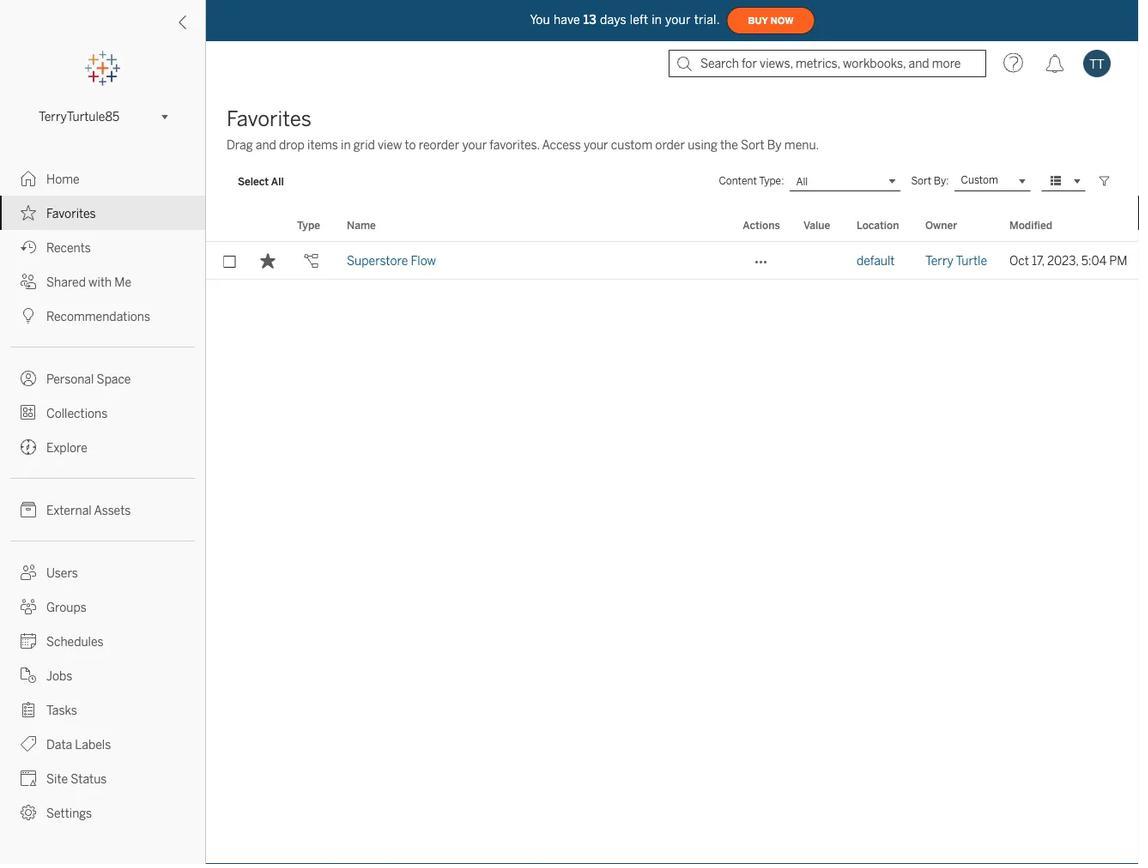 Task type: locate. For each thing, give the bounding box(es) containing it.
select all
[[238, 175, 284, 187]]

custom button
[[954, 171, 1031, 191]]

groups
[[46, 600, 86, 615]]

and
[[256, 138, 276, 152]]

1 vertical spatial favorites
[[46, 206, 96, 221]]

0 vertical spatial in
[[652, 13, 662, 27]]

superstore
[[347, 254, 408, 268]]

favorites up and on the left top
[[227, 107, 311, 131]]

your left trial.
[[665, 13, 691, 27]]

list view image
[[1048, 173, 1064, 189]]

data labels link
[[0, 727, 205, 761]]

0 horizontal spatial all
[[271, 175, 284, 187]]

0 horizontal spatial sort
[[741, 138, 765, 152]]

flow image
[[303, 253, 319, 269]]

favorites inside favorites drag and drop items in grid view to reorder your favorites. access your custom order using the sort by menu.
[[227, 107, 311, 131]]

buy now button
[[727, 7, 815, 34]]

in for favorites
[[341, 138, 351, 152]]

sort left by:
[[911, 175, 931, 187]]

1 vertical spatial sort
[[911, 175, 931, 187]]

recommendations
[[46, 309, 150, 324]]

2023,
[[1047, 254, 1079, 268]]

sort inside favorites drag and drop items in grid view to reorder your favorites. access your custom order using the sort by menu.
[[741, 138, 765, 152]]

owner
[[925, 219, 957, 231]]

site status
[[46, 772, 107, 786]]

in inside favorites drag and drop items in grid view to reorder your favorites. access your custom order using the sort by menu.
[[341, 138, 351, 152]]

favorites up "recents"
[[46, 206, 96, 221]]

now
[[771, 15, 794, 26]]

site status link
[[0, 761, 205, 796]]

favorites link
[[0, 196, 205, 230]]

external assets link
[[0, 493, 205, 527]]

actions
[[743, 219, 780, 231]]

explore
[[46, 441, 87, 455]]

main navigation. press the up and down arrow keys to access links. element
[[0, 161, 205, 830]]

default link
[[857, 242, 895, 280]]

favorites
[[227, 107, 311, 131], [46, 206, 96, 221]]

2 all from the left
[[796, 175, 808, 187]]

in left grid
[[341, 138, 351, 152]]

collections
[[46, 406, 108, 421]]

0 horizontal spatial in
[[341, 138, 351, 152]]

1 horizontal spatial in
[[652, 13, 662, 27]]

favorites for favorites drag and drop items in grid view to reorder your favorites. access your custom order using the sort by menu.
[[227, 107, 311, 131]]

shared with me link
[[0, 264, 205, 299]]

row
[[206, 242, 1139, 280]]

to
[[405, 138, 416, 152]]

sort left the by
[[741, 138, 765, 152]]

personal
[[46, 372, 94, 386]]

all right select
[[271, 175, 284, 187]]

days
[[600, 13, 626, 27]]

row containing superstore flow
[[206, 242, 1139, 280]]

13
[[584, 13, 597, 27]]

Search for views, metrics, workbooks, and more text field
[[669, 50, 986, 77]]

1 all from the left
[[271, 175, 284, 187]]

grid
[[206, 209, 1139, 864]]

custom
[[611, 138, 653, 152]]

oct
[[1009, 254, 1029, 268]]

0 horizontal spatial favorites
[[46, 206, 96, 221]]

2 horizontal spatial your
[[665, 13, 691, 27]]

favorites inside main navigation. press the up and down arrow keys to access links. element
[[46, 206, 96, 221]]

favorites drag and drop items in grid view to reorder your favorites. access your custom order using the sort by menu.
[[227, 107, 819, 152]]

select all button
[[227, 171, 295, 191]]

superstore flow link
[[347, 242, 436, 280]]

home
[[46, 172, 80, 186]]

1 vertical spatial in
[[341, 138, 351, 152]]

cell
[[793, 242, 846, 280]]

data
[[46, 738, 72, 752]]

tasks
[[46, 703, 77, 718]]

your right reorder
[[462, 138, 487, 152]]

location
[[857, 219, 899, 231]]

1 horizontal spatial all
[[796, 175, 808, 187]]

in right left
[[652, 13, 662, 27]]

all right 'type:'
[[796, 175, 808, 187]]

0 vertical spatial sort
[[741, 138, 765, 152]]

personal space link
[[0, 361, 205, 396]]

all
[[271, 175, 284, 187], [796, 175, 808, 187]]

terryturtule85
[[39, 110, 119, 124]]

shared with me
[[46, 275, 131, 289]]

in for you
[[652, 13, 662, 27]]

in
[[652, 13, 662, 27], [341, 138, 351, 152]]

your right access
[[584, 138, 608, 152]]

navigation panel element
[[0, 52, 205, 830]]

5:04
[[1081, 254, 1107, 268]]

custom
[[961, 174, 998, 186]]

1 horizontal spatial sort
[[911, 175, 931, 187]]

superstore flow
[[347, 254, 436, 268]]

1 horizontal spatial favorites
[[227, 107, 311, 131]]

terryturtule85 button
[[32, 106, 173, 127]]

0 vertical spatial favorites
[[227, 107, 311, 131]]

1 horizontal spatial your
[[584, 138, 608, 152]]

terry
[[925, 254, 954, 268]]

all button
[[789, 171, 901, 191]]

me
[[114, 275, 131, 289]]

value
[[803, 219, 830, 231]]

select
[[238, 175, 269, 187]]

settings
[[46, 806, 92, 821]]



Task type: vqa. For each thing, say whether or not it's contained in the screenshot.
Groups link
yes



Task type: describe. For each thing, give the bounding box(es) containing it.
site
[[46, 772, 68, 786]]

you have 13 days left in your trial.
[[530, 13, 720, 27]]

labels
[[75, 738, 111, 752]]

with
[[89, 275, 112, 289]]

default
[[857, 254, 895, 268]]

by:
[[934, 175, 949, 187]]

you
[[530, 13, 550, 27]]

drop
[[279, 138, 305, 152]]

space
[[97, 372, 131, 386]]

terry turtle link
[[925, 242, 987, 280]]

turtle
[[956, 254, 987, 268]]

status
[[71, 772, 107, 786]]

recents link
[[0, 230, 205, 264]]

type:
[[759, 175, 784, 187]]

recents
[[46, 241, 91, 255]]

terry turtle
[[925, 254, 987, 268]]

favorites.
[[490, 138, 540, 152]]

tasks link
[[0, 693, 205, 727]]

trial.
[[694, 13, 720, 27]]

all inside dropdown button
[[796, 175, 808, 187]]

flow
[[411, 254, 436, 268]]

name
[[347, 219, 376, 231]]

grid
[[353, 138, 375, 152]]

left
[[630, 13, 648, 27]]

grid containing superstore flow
[[206, 209, 1139, 864]]

users
[[46, 566, 78, 580]]

modified
[[1009, 219, 1052, 231]]

the
[[720, 138, 738, 152]]

jobs link
[[0, 658, 205, 693]]

drag
[[227, 138, 253, 152]]

home link
[[0, 161, 205, 196]]

0 horizontal spatial your
[[462, 138, 487, 152]]

using
[[688, 138, 717, 152]]

recommendations link
[[0, 299, 205, 333]]

external
[[46, 503, 92, 518]]

content
[[719, 175, 757, 187]]

schedules link
[[0, 624, 205, 658]]

jobs
[[46, 669, 72, 683]]

assets
[[94, 503, 131, 518]]

order
[[655, 138, 685, 152]]

content type:
[[719, 175, 784, 187]]

17,
[[1032, 254, 1044, 268]]

groups link
[[0, 590, 205, 624]]

items
[[307, 138, 338, 152]]

collections link
[[0, 396, 205, 430]]

buy now
[[748, 15, 794, 26]]

data labels
[[46, 738, 111, 752]]

oct 17, 2023, 5:04 pm
[[1009, 254, 1128, 268]]

buy
[[748, 15, 768, 26]]

sort by:
[[911, 175, 949, 187]]

access
[[542, 138, 581, 152]]

shared
[[46, 275, 86, 289]]

reorder
[[419, 138, 459, 152]]

pm
[[1109, 254, 1128, 268]]

settings link
[[0, 796, 205, 830]]

personal space
[[46, 372, 131, 386]]

schedules
[[46, 635, 103, 649]]

have
[[554, 13, 580, 27]]

users link
[[0, 555, 205, 590]]

explore link
[[0, 430, 205, 464]]

view
[[378, 138, 402, 152]]

by
[[767, 138, 782, 152]]

menu.
[[784, 138, 819, 152]]

external assets
[[46, 503, 131, 518]]

type
[[297, 219, 320, 231]]

favorites for favorites
[[46, 206, 96, 221]]

all inside button
[[271, 175, 284, 187]]



